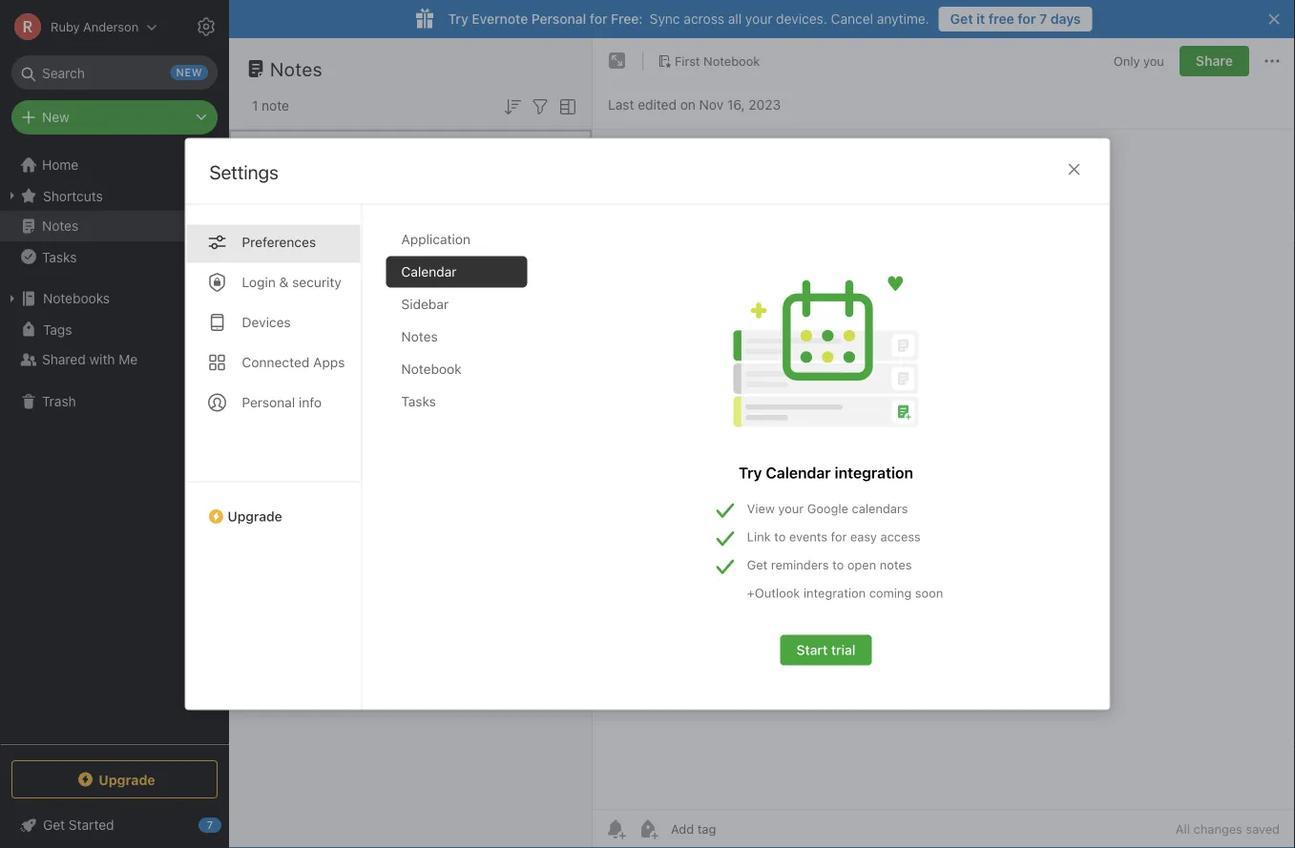 Task type: locate. For each thing, give the bounding box(es) containing it.
0 horizontal spatial upgrade
[[99, 772, 155, 788]]

for for easy
[[831, 530, 847, 544]]

only
[[1114, 54, 1140, 68]]

tab list containing preferences
[[186, 205, 362, 710]]

your right all
[[745, 11, 773, 27]]

tree
[[0, 150, 229, 743]]

1 vertical spatial try
[[739, 464, 762, 482]]

0 horizontal spatial tab list
[[186, 205, 362, 710]]

tab list
[[186, 205, 362, 710], [386, 224, 543, 710]]

get for get reminders to open notes
[[747, 558, 768, 572]]

1 vertical spatial personal
[[242, 395, 295, 410]]

with
[[89, 352, 115, 367]]

1 horizontal spatial personal
[[532, 11, 586, 27]]

1 vertical spatial notes
[[42, 218, 78, 234]]

for
[[590, 11, 607, 27], [1018, 11, 1036, 27], [831, 530, 847, 544]]

integration down "get reminders to open notes"
[[804, 586, 866, 600]]

1 horizontal spatial to
[[832, 558, 844, 572]]

shortcuts button
[[0, 180, 228, 211]]

1 vertical spatial tasks
[[401, 394, 436, 409]]

apps
[[313, 355, 345, 370]]

notebook
[[704, 54, 760, 68], [401, 361, 462, 377]]

1 vertical spatial notebook
[[401, 361, 462, 377]]

easy
[[850, 530, 877, 544]]

calendar
[[401, 264, 457, 280], [766, 464, 831, 482]]

integration
[[835, 464, 913, 482], [804, 586, 866, 600]]

calendar up view your google calendars
[[766, 464, 831, 482]]

tasks inside "tab"
[[401, 394, 436, 409]]

notebooks
[[43, 291, 110, 306]]

1 horizontal spatial tab list
[[386, 224, 543, 710]]

evernote
[[472, 11, 528, 27]]

try
[[448, 11, 468, 27], [739, 464, 762, 482]]

2 vertical spatial notes
[[401, 329, 438, 345]]

upgrade
[[228, 509, 282, 524], [99, 772, 155, 788]]

1 horizontal spatial get
[[950, 11, 973, 27]]

try up the view
[[739, 464, 762, 482]]

0 horizontal spatial notebook
[[401, 361, 462, 377]]

tree containing home
[[0, 150, 229, 743]]

1 note
[[252, 98, 289, 114]]

open
[[847, 558, 876, 572]]

start trial
[[796, 642, 856, 658]]

personal right evernote
[[532, 11, 586, 27]]

0 vertical spatial to
[[774, 530, 786, 544]]

free
[[989, 11, 1014, 27]]

link to events for easy access
[[747, 530, 921, 544]]

preferences
[[242, 234, 316, 250]]

get inside button
[[950, 11, 973, 27]]

0 vertical spatial your
[[745, 11, 773, 27]]

0 horizontal spatial notes
[[42, 218, 78, 234]]

a few minutes ago
[[254, 208, 352, 221]]

1 horizontal spatial notebook
[[704, 54, 760, 68]]

link
[[747, 530, 771, 544]]

1 horizontal spatial try
[[739, 464, 762, 482]]

for left 7
[[1018, 11, 1036, 27]]

tags button
[[0, 314, 228, 345]]

None search field
[[25, 55, 204, 90]]

notebook inside notebook tab
[[401, 361, 462, 377]]

1 horizontal spatial calendar
[[766, 464, 831, 482]]

you
[[1143, 54, 1164, 68]]

notes
[[270, 57, 323, 80], [42, 218, 78, 234], [401, 329, 438, 345]]

trial
[[831, 642, 856, 658]]

across
[[684, 11, 724, 27]]

tab list containing application
[[386, 224, 543, 710]]

get left it
[[950, 11, 973, 27]]

tasks up notebooks
[[42, 249, 77, 265]]

for left easy
[[831, 530, 847, 544]]

shortcuts
[[43, 188, 103, 204]]

0 vertical spatial tasks
[[42, 249, 77, 265]]

1 horizontal spatial tasks
[[401, 394, 436, 409]]

notebook down notes tab
[[401, 361, 462, 377]]

try calendar integration
[[739, 464, 913, 482]]

view
[[747, 502, 775, 516]]

connected apps
[[242, 355, 345, 370]]

notes
[[880, 558, 912, 572]]

new
[[42, 109, 69, 125]]

calendar up sidebar
[[401, 264, 457, 280]]

get it free for 7 days button
[[939, 7, 1092, 31]]

get
[[950, 11, 973, 27], [747, 558, 768, 572]]

0 vertical spatial notebook
[[704, 54, 760, 68]]

few
[[263, 208, 283, 221]]

1 horizontal spatial your
[[778, 502, 804, 516]]

notebook down all
[[704, 54, 760, 68]]

google
[[807, 502, 848, 516]]

tasks inside button
[[42, 249, 77, 265]]

devices
[[242, 314, 291, 330]]

connected
[[242, 355, 310, 370]]

note window element
[[593, 38, 1295, 848]]

0 horizontal spatial try
[[448, 11, 468, 27]]

1 vertical spatial get
[[747, 558, 768, 572]]

for inside button
[[1018, 11, 1036, 27]]

1 horizontal spatial for
[[831, 530, 847, 544]]

trash
[[42, 394, 76, 409]]

first notebook
[[675, 54, 760, 68]]

get reminders to open notes
[[747, 558, 912, 572]]

calendars
[[852, 502, 908, 516]]

for left the free:
[[590, 11, 607, 27]]

days
[[1051, 11, 1081, 27]]

expand note image
[[606, 50, 629, 73]]

milk eggs sugar cheese
[[254, 167, 403, 183]]

milk
[[254, 167, 279, 183]]

0 horizontal spatial personal
[[242, 395, 295, 410]]

note
[[262, 98, 289, 114]]

2 horizontal spatial notes
[[401, 329, 438, 345]]

1 horizontal spatial notes
[[270, 57, 323, 80]]

your
[[745, 11, 773, 27], [778, 502, 804, 516]]

0 vertical spatial try
[[448, 11, 468, 27]]

shared
[[42, 352, 86, 367]]

tasks down notebook tab
[[401, 394, 436, 409]]

notes up the note
[[270, 57, 323, 80]]

1 vertical spatial your
[[778, 502, 804, 516]]

personal
[[532, 11, 586, 27], [242, 395, 295, 410]]

notes down sidebar
[[401, 329, 438, 345]]

to left the open
[[832, 558, 844, 572]]

free:
[[611, 11, 643, 27]]

0 vertical spatial calendar
[[401, 264, 457, 280]]

0 horizontal spatial your
[[745, 11, 773, 27]]

to right link
[[774, 530, 786, 544]]

tasks
[[42, 249, 77, 265], [401, 394, 436, 409]]

calendar tab
[[386, 256, 527, 288]]

0 horizontal spatial tasks
[[42, 249, 77, 265]]

your right the view
[[778, 502, 804, 516]]

try left evernote
[[448, 11, 468, 27]]

0 horizontal spatial to
[[774, 530, 786, 544]]

1 vertical spatial calendar
[[766, 464, 831, 482]]

all changes saved
[[1176, 822, 1280, 837]]

ago
[[332, 208, 352, 221]]

0 horizontal spatial for
[[590, 11, 607, 27]]

1 horizontal spatial upgrade
[[228, 509, 282, 524]]

0 horizontal spatial get
[[747, 558, 768, 572]]

notebook tab
[[386, 354, 527, 385]]

0 vertical spatial notes
[[270, 57, 323, 80]]

personal down connected on the left of page
[[242, 395, 295, 410]]

notes down shortcuts
[[42, 218, 78, 234]]

7
[[1039, 11, 1047, 27]]

1 vertical spatial upgrade
[[99, 772, 155, 788]]

1 vertical spatial to
[[832, 558, 844, 572]]

0 vertical spatial get
[[950, 11, 973, 27]]

get down link
[[747, 558, 768, 572]]

integration up calendars
[[835, 464, 913, 482]]

2 horizontal spatial for
[[1018, 11, 1036, 27]]

upgrade button
[[186, 482, 361, 532], [11, 761, 218, 799]]

to
[[774, 530, 786, 544], [832, 558, 844, 572]]

all
[[728, 11, 742, 27]]

try for try calendar integration
[[739, 464, 762, 482]]

0 vertical spatial upgrade
[[228, 509, 282, 524]]

0 horizontal spatial calendar
[[401, 264, 457, 280]]

sugar
[[317, 167, 353, 183]]

upgrade for the bottom upgrade popup button
[[99, 772, 155, 788]]



Task type: describe. For each thing, give the bounding box(es) containing it.
soon
[[915, 586, 943, 600]]

try for try evernote personal for free: sync across all your devices. cancel anytime.
[[448, 11, 468, 27]]

1
[[252, 98, 258, 114]]

+outlook integration coming soon
[[747, 586, 943, 600]]

note list element
[[229, 38, 593, 848]]

0 vertical spatial integration
[[835, 464, 913, 482]]

1 vertical spatial upgrade button
[[11, 761, 218, 799]]

access
[[880, 530, 921, 544]]

share button
[[1180, 46, 1249, 76]]

nov
[[699, 97, 724, 113]]

16,
[[727, 97, 745, 113]]

it
[[977, 11, 985, 27]]

changes
[[1194, 822, 1243, 837]]

close image
[[1063, 158, 1086, 181]]

application tab
[[386, 224, 527, 255]]

tasks button
[[0, 241, 228, 272]]

for for 7
[[1018, 11, 1036, 27]]

login & security
[[242, 274, 341, 290]]

sidebar tab
[[386, 289, 527, 320]]

login
[[242, 274, 276, 290]]

add tag image
[[637, 818, 659, 841]]

edited
[[638, 97, 677, 113]]

personal info
[[242, 395, 322, 410]]

notebooks link
[[0, 283, 228, 314]]

application
[[401, 231, 470, 247]]

trash link
[[0, 387, 228, 417]]

expand notebooks image
[[5, 291, 20, 306]]

calendar inside tab
[[401, 264, 457, 280]]

notebook inside first notebook button
[[704, 54, 760, 68]]

settings image
[[195, 15, 218, 38]]

+outlook
[[747, 586, 800, 600]]

get for get it free for 7 days
[[950, 11, 973, 27]]

cheese
[[357, 167, 403, 183]]

shared with me
[[42, 352, 138, 367]]

cancel
[[831, 11, 873, 27]]

notes inside note list element
[[270, 57, 323, 80]]

sync
[[650, 11, 680, 27]]

for for free:
[[590, 11, 607, 27]]

0 vertical spatial personal
[[532, 11, 586, 27]]

reminders
[[771, 558, 829, 572]]

events
[[789, 530, 827, 544]]

last edited on nov 16, 2023
[[608, 97, 781, 113]]

first notebook button
[[651, 48, 767, 74]]

sidebar
[[401, 296, 449, 312]]

&
[[279, 274, 289, 290]]

notes tab
[[386, 321, 527, 353]]

devices.
[[776, 11, 827, 27]]

Note Editor text field
[[593, 130, 1295, 809]]

shared with me link
[[0, 345, 228, 375]]

eggs
[[283, 167, 313, 183]]

2023
[[749, 97, 781, 113]]

get it free for 7 days
[[950, 11, 1081, 27]]

upgrade for the top upgrade popup button
[[228, 509, 282, 524]]

0 vertical spatial upgrade button
[[186, 482, 361, 532]]

1 vertical spatial integration
[[804, 586, 866, 600]]

info
[[299, 395, 322, 410]]

anytime.
[[877, 11, 929, 27]]

last
[[608, 97, 634, 113]]

view your google calendars
[[747, 502, 908, 516]]

start trial button
[[780, 635, 872, 666]]

coming
[[869, 586, 912, 600]]

tags
[[43, 321, 72, 337]]

home link
[[0, 150, 229, 180]]

a
[[254, 208, 260, 221]]

share
[[1196, 53, 1233, 69]]

saved
[[1246, 822, 1280, 837]]

add a reminder image
[[604, 818, 627, 841]]

settings
[[209, 161, 278, 183]]

only you
[[1114, 54, 1164, 68]]

Search text field
[[25, 55, 204, 90]]

on
[[680, 97, 696, 113]]

notes inside tab
[[401, 329, 438, 345]]

tasks tab
[[386, 386, 527, 418]]

minutes
[[286, 208, 329, 221]]

try evernote personal for free: sync across all your devices. cancel anytime.
[[448, 11, 929, 27]]

me
[[119, 352, 138, 367]]

new button
[[11, 100, 218, 135]]

home
[[42, 157, 78, 173]]

notes link
[[0, 211, 228, 241]]

all
[[1176, 822, 1190, 837]]

security
[[292, 274, 341, 290]]

first
[[675, 54, 700, 68]]

start
[[796, 642, 828, 658]]



Task type: vqa. For each thing, say whether or not it's contained in the screenshot.
Add tag field
no



